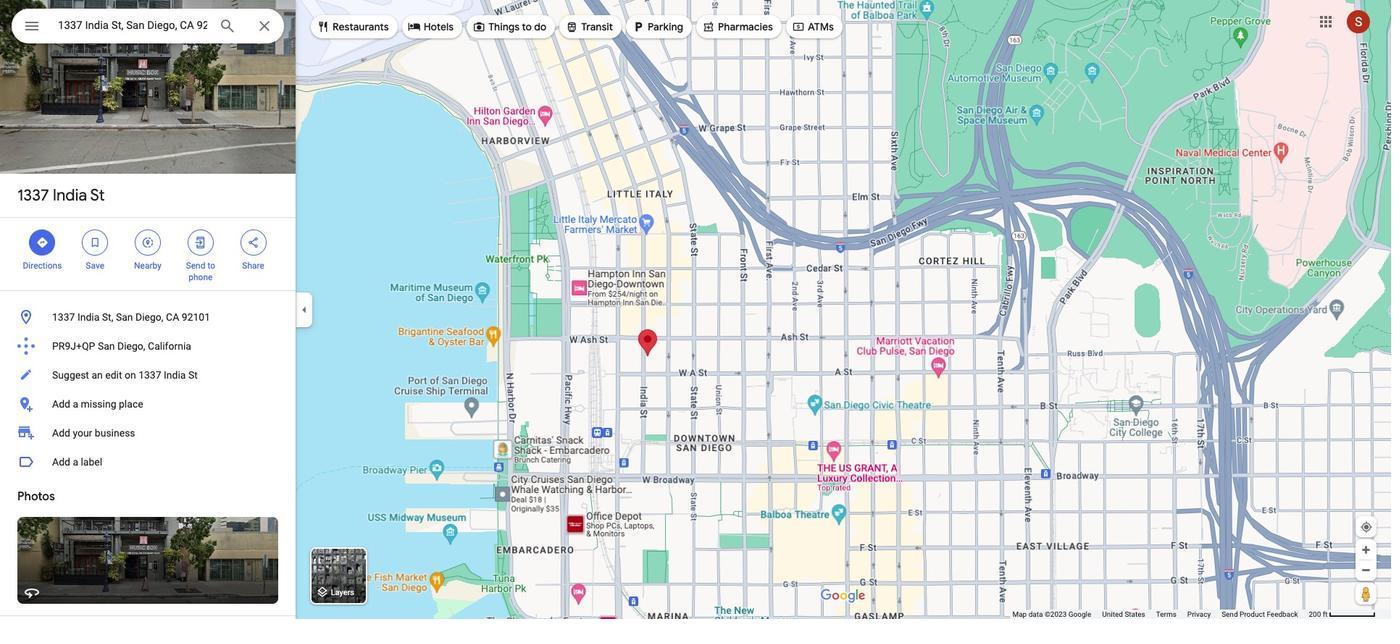 Task type: vqa. For each thing, say whether or not it's contained in the screenshot.
footer
yes



Task type: describe. For each thing, give the bounding box(es) containing it.
nearby
[[134, 261, 162, 271]]

1337 india st, san diego, ca 92101
[[52, 312, 210, 323]]

zoom in image
[[1361, 545, 1371, 556]]


[[194, 235, 207, 251]]

st inside button
[[188, 369, 198, 381]]

united
[[1102, 611, 1123, 619]]

pr9j+qp
[[52, 341, 95, 352]]

diego, inside button
[[135, 312, 163, 323]]

photos
[[17, 490, 55, 504]]

92101
[[182, 312, 210, 323]]

terms
[[1156, 611, 1176, 619]]

united states button
[[1102, 610, 1145, 619]]

send product feedback
[[1222, 611, 1298, 619]]

feedback
[[1267, 611, 1298, 619]]

ft
[[1323, 611, 1328, 619]]

 things to do
[[472, 19, 546, 35]]

ca
[[166, 312, 179, 323]]

pr9j+qp san diego, california
[[52, 341, 191, 352]]

states
[[1125, 611, 1145, 619]]

privacy button
[[1187, 610, 1211, 619]]

to inside send to phone
[[207, 261, 215, 271]]

1337 for 1337 india st
[[17, 185, 49, 206]]

california
[[148, 341, 191, 352]]

 restaurants
[[317, 19, 389, 35]]

send product feedback button
[[1222, 610, 1298, 619]]

1337 India St, San Diego, CA 92101 field
[[12, 9, 284, 43]]

phone
[[189, 272, 213, 283]]

layers
[[331, 589, 354, 598]]

 button
[[12, 9, 52, 46]]

transit
[[581, 20, 613, 33]]

suggest an edit on 1337 india st button
[[0, 361, 296, 390]]


[[565, 19, 578, 35]]

add a missing place button
[[0, 390, 296, 419]]

 hotels
[[408, 19, 454, 35]]

terms button
[[1156, 610, 1176, 619]]

on
[[125, 369, 136, 381]]

©2023
[[1045, 611, 1067, 619]]

product
[[1240, 611, 1265, 619]]

label
[[81, 456, 102, 468]]

do
[[534, 20, 546, 33]]

add for add a missing place
[[52, 398, 70, 410]]

edit
[[105, 369, 122, 381]]

send for send product feedback
[[1222, 611, 1238, 619]]

to inside  things to do
[[522, 20, 532, 33]]

actions for 1337 india st region
[[0, 218, 296, 291]]

 search field
[[12, 9, 284, 46]]

an
[[92, 369, 103, 381]]

add a label button
[[0, 448, 296, 477]]

footer inside google maps element
[[1012, 610, 1309, 619]]


[[23, 16, 41, 36]]

2 vertical spatial 1337
[[138, 369, 161, 381]]

200
[[1309, 611, 1321, 619]]

privacy
[[1187, 611, 1211, 619]]


[[702, 19, 715, 35]]

atms
[[808, 20, 834, 33]]

200 ft
[[1309, 611, 1328, 619]]


[[472, 19, 486, 35]]

pr9j+qp san diego, california button
[[0, 332, 296, 361]]



Task type: locate. For each thing, give the bounding box(es) containing it.
to
[[522, 20, 532, 33], [207, 261, 215, 271]]

things
[[488, 20, 520, 33]]

0 vertical spatial 1337
[[17, 185, 49, 206]]

1 vertical spatial diego,
[[117, 341, 145, 352]]

diego, down 1337 india st, san diego, ca 92101
[[117, 341, 145, 352]]

directions
[[23, 261, 62, 271]]

1 vertical spatial 1337
[[52, 312, 75, 323]]


[[247, 235, 260, 251]]

business
[[95, 427, 135, 439]]

0 horizontal spatial 1337
[[17, 185, 49, 206]]

united states
[[1102, 611, 1145, 619]]

footer containing map data ©2023 google
[[1012, 610, 1309, 619]]

to left do
[[522, 20, 532, 33]]

1 vertical spatial to
[[207, 261, 215, 271]]

1 horizontal spatial send
[[1222, 611, 1238, 619]]

add your business
[[52, 427, 135, 439]]

0 horizontal spatial san
[[98, 341, 115, 352]]

1337
[[17, 185, 49, 206], [52, 312, 75, 323], [138, 369, 161, 381]]

1 a from the top
[[73, 398, 78, 410]]

india for st
[[53, 185, 87, 206]]

diego, inside button
[[117, 341, 145, 352]]

st down california
[[188, 369, 198, 381]]

st
[[90, 185, 105, 206], [188, 369, 198, 381]]

1 horizontal spatial san
[[116, 312, 133, 323]]

add left label on the bottom of page
[[52, 456, 70, 468]]

add
[[52, 398, 70, 410], [52, 427, 70, 439], [52, 456, 70, 468]]

send inside send product feedback button
[[1222, 611, 1238, 619]]

1 vertical spatial send
[[1222, 611, 1238, 619]]

st up ''
[[90, 185, 105, 206]]

your
[[73, 427, 92, 439]]

0 vertical spatial to
[[522, 20, 532, 33]]

add your business link
[[0, 419, 296, 448]]

add for add a label
[[52, 456, 70, 468]]

1 horizontal spatial 1337
[[52, 312, 75, 323]]

show street view coverage image
[[1356, 583, 1377, 605]]

add inside "button"
[[52, 456, 70, 468]]

None field
[[58, 17, 207, 34]]

collapse side panel image
[[296, 302, 312, 318]]


[[632, 19, 645, 35]]

save
[[86, 261, 104, 271]]

1 add from the top
[[52, 398, 70, 410]]

0 vertical spatial diego,
[[135, 312, 163, 323]]

1337 up pr9j+qp
[[52, 312, 75, 323]]

google
[[1068, 611, 1091, 619]]

200 ft button
[[1309, 611, 1376, 619]]

san down 'st,'
[[98, 341, 115, 352]]

diego, left ca
[[135, 312, 163, 323]]

2 vertical spatial add
[[52, 456, 70, 468]]

india for st,
[[77, 312, 100, 323]]

suggest
[[52, 369, 89, 381]]

2 vertical spatial india
[[164, 369, 186, 381]]


[[36, 235, 49, 251]]

hotels
[[424, 20, 454, 33]]

data
[[1029, 611, 1043, 619]]

map data ©2023 google
[[1012, 611, 1091, 619]]

san
[[116, 312, 133, 323], [98, 341, 115, 352]]


[[408, 19, 421, 35]]

0 vertical spatial a
[[73, 398, 78, 410]]

add a label
[[52, 456, 102, 468]]

missing
[[81, 398, 116, 410]]

0 vertical spatial send
[[186, 261, 205, 271]]


[[141, 235, 154, 251]]

2 add from the top
[[52, 427, 70, 439]]

1 vertical spatial st
[[188, 369, 198, 381]]

send to phone
[[186, 261, 215, 283]]

send inside send to phone
[[186, 261, 205, 271]]

google account: sheryl atherton  
(sheryl.atherton@adept.ai) image
[[1347, 10, 1370, 33]]

 atms
[[792, 19, 834, 35]]

a for missing
[[73, 398, 78, 410]]

share
[[242, 261, 264, 271]]

3 add from the top
[[52, 456, 70, 468]]

0 horizontal spatial st
[[90, 185, 105, 206]]

a inside button
[[73, 398, 78, 410]]


[[89, 235, 102, 251]]

add for add your business
[[52, 427, 70, 439]]

map
[[1012, 611, 1027, 619]]

st,
[[102, 312, 113, 323]]


[[792, 19, 805, 35]]

add left the your
[[52, 427, 70, 439]]

send for send to phone
[[186, 261, 205, 271]]

send left product
[[1222, 611, 1238, 619]]

place
[[119, 398, 143, 410]]

1 vertical spatial san
[[98, 341, 115, 352]]

send
[[186, 261, 205, 271], [1222, 611, 1238, 619]]

1337 up 
[[17, 185, 49, 206]]

san right 'st,'
[[116, 312, 133, 323]]

show your location image
[[1360, 521, 1373, 534]]

footer
[[1012, 610, 1309, 619]]

a
[[73, 398, 78, 410], [73, 456, 78, 468]]

 transit
[[565, 19, 613, 35]]


[[317, 19, 330, 35]]

1337 india st main content
[[0, 0, 296, 619]]

san inside button
[[116, 312, 133, 323]]

add a missing place
[[52, 398, 143, 410]]

1337 india st, san diego, ca 92101 button
[[0, 303, 296, 332]]

add inside button
[[52, 398, 70, 410]]

1337 right on
[[138, 369, 161, 381]]

1 horizontal spatial st
[[188, 369, 198, 381]]

1 vertical spatial add
[[52, 427, 70, 439]]

0 vertical spatial add
[[52, 398, 70, 410]]

 pharmacies
[[702, 19, 773, 35]]

restaurants
[[333, 20, 389, 33]]

1 vertical spatial india
[[77, 312, 100, 323]]

zoom out image
[[1361, 565, 1371, 576]]

parking
[[648, 20, 683, 33]]

1337 india st
[[17, 185, 105, 206]]

india
[[53, 185, 87, 206], [77, 312, 100, 323], [164, 369, 186, 381]]

1337 for 1337 india st, san diego, ca 92101
[[52, 312, 75, 323]]

a left label on the bottom of page
[[73, 456, 78, 468]]

1 horizontal spatial to
[[522, 20, 532, 33]]

suggest an edit on 1337 india st
[[52, 369, 198, 381]]

0 vertical spatial india
[[53, 185, 87, 206]]

diego,
[[135, 312, 163, 323], [117, 341, 145, 352]]

none field inside 1337 india st, san diego, ca 92101 "field"
[[58, 17, 207, 34]]

a inside "button"
[[73, 456, 78, 468]]

pharmacies
[[718, 20, 773, 33]]

2 a from the top
[[73, 456, 78, 468]]

a left "missing"
[[73, 398, 78, 410]]

2 horizontal spatial 1337
[[138, 369, 161, 381]]

to up "phone"
[[207, 261, 215, 271]]

san inside button
[[98, 341, 115, 352]]

0 horizontal spatial send
[[186, 261, 205, 271]]

1 vertical spatial a
[[73, 456, 78, 468]]

0 horizontal spatial to
[[207, 261, 215, 271]]

0 vertical spatial san
[[116, 312, 133, 323]]

add down suggest
[[52, 398, 70, 410]]

 parking
[[632, 19, 683, 35]]

google maps element
[[0, 0, 1391, 619]]

0 vertical spatial st
[[90, 185, 105, 206]]

a for label
[[73, 456, 78, 468]]

send up "phone"
[[186, 261, 205, 271]]



